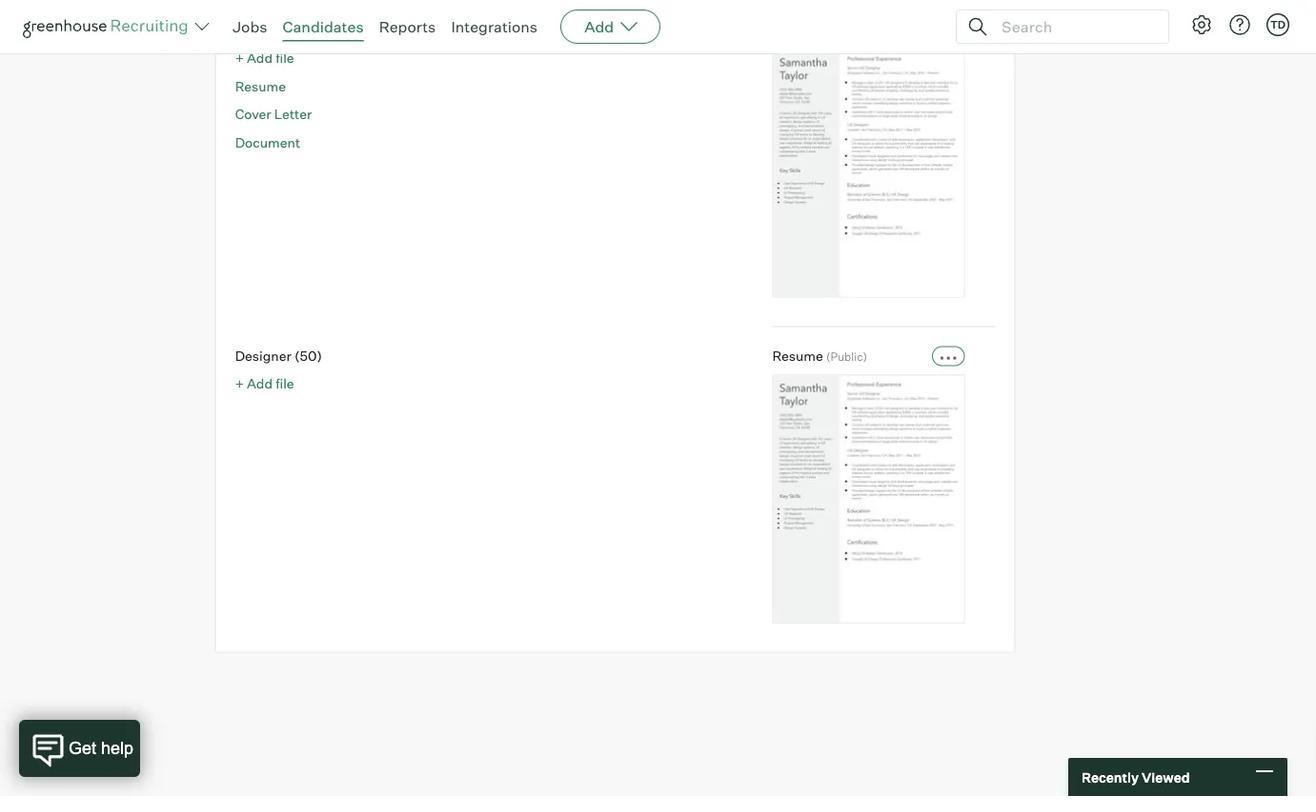 Task type: vqa. For each thing, say whether or not it's contained in the screenshot.
11am in the left top of the page
no



Task type: describe. For each thing, give the bounding box(es) containing it.
1 file from the top
[[276, 50, 294, 67]]

reports
[[379, 17, 436, 36]]

resume for resume (public)
[[772, 348, 823, 364]]

recently
[[1082, 769, 1139, 786]]

reports link
[[379, 17, 436, 36]]

candidates
[[283, 17, 364, 36]]

designer
[[235, 348, 292, 364]]

integrations
[[451, 17, 538, 36]]

document link
[[235, 135, 300, 151]]

cover letter link
[[235, 106, 312, 123]]

td
[[1270, 18, 1286, 31]]

viewed
[[1142, 769, 1190, 786]]

designer (50)
[[235, 348, 322, 364]]

2 + add file from the top
[[235, 376, 294, 393]]

(19)
[[274, 22, 297, 38]]

jobs
[[233, 17, 267, 36]]

1 + from the top
[[235, 50, 244, 67]]

1 + add file from the top
[[235, 50, 294, 67]]

td button
[[1267, 13, 1290, 36]]

add inside popup button
[[584, 17, 614, 36]]

1 + add file link from the top
[[235, 50, 294, 67]]



Task type: locate. For each thing, give the bounding box(es) containing it.
1 vertical spatial add
[[247, 50, 273, 67]]

document
[[235, 135, 300, 151]]

0 horizontal spatial resume
[[235, 78, 286, 95]]

2 + add file link from the top
[[235, 376, 294, 393]]

td button
[[1263, 10, 1293, 40]]

test
[[235, 22, 271, 38]]

+ add file down designer
[[235, 376, 294, 393]]

+ down test
[[235, 50, 244, 67]]

0 vertical spatial file
[[276, 50, 294, 67]]

test (19)
[[235, 22, 297, 38]]

resume for resume
[[235, 78, 286, 95]]

resume up cover
[[235, 78, 286, 95]]

1 vertical spatial +
[[235, 376, 244, 393]]

0 vertical spatial add
[[584, 17, 614, 36]]

resume (public)
[[772, 348, 867, 364]]

+ add file link
[[235, 50, 294, 67], [235, 376, 294, 393]]

resume left (public)
[[772, 348, 823, 364]]

0 vertical spatial resume
[[235, 78, 286, 95]]

recently viewed
[[1082, 769, 1190, 786]]

+
[[235, 50, 244, 67], [235, 376, 244, 393]]

(50)
[[294, 348, 322, 364]]

1 vertical spatial + add file link
[[235, 376, 294, 393]]

Search text field
[[997, 13, 1151, 41]]

1 horizontal spatial resume
[[772, 348, 823, 364]]

+ add file
[[235, 50, 294, 67], [235, 376, 294, 393]]

candidates link
[[283, 17, 364, 36]]

add for first + add file link from the bottom of the page
[[247, 376, 273, 393]]

letter
[[274, 106, 312, 123]]

0 vertical spatial + add file
[[235, 50, 294, 67]]

file down (19)
[[276, 50, 294, 67]]

jobs link
[[233, 17, 267, 36]]

cover letter
[[235, 106, 312, 123]]

2 + from the top
[[235, 376, 244, 393]]

resume
[[235, 78, 286, 95], [772, 348, 823, 364]]

add for second + add file link from the bottom
[[247, 50, 273, 67]]

resume link
[[235, 78, 286, 95]]

cover
[[235, 106, 271, 123]]

file down the designer (50)
[[276, 376, 294, 393]]

+ down designer
[[235, 376, 244, 393]]

+ add file link down designer
[[235, 376, 294, 393]]

integrations link
[[451, 17, 538, 36]]

+ add file link down test (19) on the left top of the page
[[235, 50, 294, 67]]

2 vertical spatial add
[[247, 376, 273, 393]]

0 vertical spatial + add file link
[[235, 50, 294, 67]]

1 vertical spatial + add file
[[235, 376, 294, 393]]

configure image
[[1190, 13, 1213, 36]]

(public)
[[826, 350, 867, 364]]

+ add file down test (19) on the left top of the page
[[235, 50, 294, 67]]

add
[[584, 17, 614, 36], [247, 50, 273, 67], [247, 376, 273, 393]]

1 vertical spatial file
[[276, 376, 294, 393]]

greenhouse recruiting image
[[23, 15, 194, 38]]

0 vertical spatial +
[[235, 50, 244, 67]]

2 file from the top
[[276, 376, 294, 393]]

file
[[276, 50, 294, 67], [276, 376, 294, 393]]

add button
[[561, 10, 661, 44]]

1 vertical spatial resume
[[772, 348, 823, 364]]



